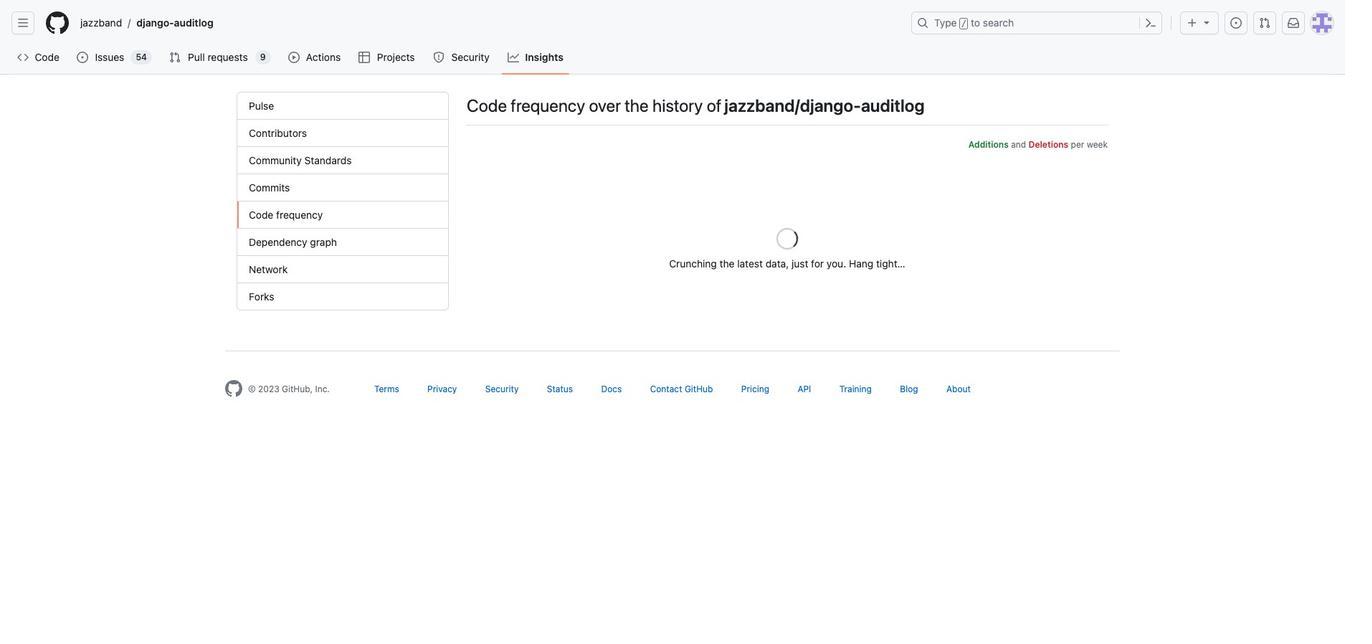 Task type: describe. For each thing, give the bounding box(es) containing it.
code for code frequency over the history of jazzband/django-auditlog
[[467, 95, 507, 115]]

pricing link
[[741, 384, 770, 394]]

dependency graph link
[[237, 229, 448, 256]]

contributors link
[[237, 120, 448, 147]]

jazzband
[[80, 16, 122, 29]]

code image
[[17, 52, 29, 63]]

api
[[798, 384, 811, 394]]

latest
[[737, 257, 763, 270]]

pull
[[188, 51, 205, 63]]

django-auditlog link
[[131, 11, 219, 34]]

data,
[[766, 257, 789, 270]]

list containing jazzband
[[75, 11, 903, 34]]

1 horizontal spatial issue opened image
[[1231, 17, 1242, 29]]

notifications image
[[1288, 17, 1299, 29]]

triangle down image
[[1201, 16, 1213, 28]]

training
[[840, 384, 872, 394]]

code frequency link
[[237, 202, 448, 229]]

projects
[[377, 51, 415, 63]]

insights
[[525, 51, 564, 63]]

shield image
[[433, 52, 445, 63]]

play image
[[288, 52, 300, 63]]

status
[[547, 384, 573, 394]]

insights link
[[502, 47, 569, 68]]

1 horizontal spatial homepage image
[[225, 380, 242, 397]]

about
[[947, 384, 971, 394]]

crunching
[[669, 257, 717, 270]]

actions
[[306, 51, 341, 63]]

/ for jazzband
[[128, 17, 131, 29]]

to
[[971, 16, 980, 29]]

©
[[248, 384, 256, 394]]

week
[[1087, 139, 1108, 150]]

pricing
[[741, 384, 770, 394]]

git pull request image for leftmost issue opened icon
[[169, 52, 181, 63]]

github,
[[282, 384, 313, 394]]

deletions
[[1029, 139, 1069, 150]]

pull requests
[[188, 51, 248, 63]]

jazzband/django-
[[725, 95, 861, 115]]

terms
[[374, 384, 399, 394]]

© 2023 github, inc.
[[248, 384, 330, 394]]

privacy
[[427, 384, 457, 394]]

commits
[[249, 181, 290, 194]]

api link
[[798, 384, 811, 394]]

git pull request image for the right issue opened icon
[[1259, 17, 1271, 29]]

0 vertical spatial security
[[451, 51, 490, 63]]

dependency graph
[[249, 236, 337, 248]]

additions
[[969, 139, 1009, 150]]

and
[[1011, 139, 1026, 150]]

django-
[[136, 16, 174, 29]]

command palette image
[[1145, 17, 1157, 29]]

0 vertical spatial the
[[625, 95, 649, 115]]

2023
[[258, 384, 279, 394]]

hang
[[849, 257, 874, 270]]

1 horizontal spatial auditlog
[[861, 95, 925, 115]]

contact github
[[650, 384, 713, 394]]

forks
[[249, 290, 274, 303]]

standards
[[304, 154, 352, 166]]

type / to search
[[934, 16, 1014, 29]]

terms link
[[374, 384, 399, 394]]



Task type: locate. For each thing, give the bounding box(es) containing it.
code inside code frequency link
[[249, 209, 273, 221]]

1 vertical spatial security link
[[485, 384, 519, 394]]

blog
[[900, 384, 918, 394]]

auditlog
[[174, 16, 213, 29], [861, 95, 925, 115]]

0 vertical spatial frequency
[[511, 95, 585, 115]]

pulse
[[249, 100, 274, 112]]

9
[[260, 52, 266, 62]]

tight…
[[876, 257, 906, 270]]

graph image
[[508, 52, 519, 63]]

code
[[35, 51, 59, 63], [467, 95, 507, 115], [249, 209, 273, 221]]

0 vertical spatial auditlog
[[174, 16, 213, 29]]

code frequency over the history of jazzband/django-auditlog
[[467, 95, 925, 115]]

docs link
[[601, 384, 622, 394]]

frequency for code frequency
[[276, 209, 323, 221]]

list
[[75, 11, 903, 34]]

forks link
[[237, 283, 448, 310]]

security link left graph icon
[[427, 47, 496, 68]]

privacy link
[[427, 384, 457, 394]]

frequency inside insights element
[[276, 209, 323, 221]]

code for code frequency
[[249, 209, 273, 221]]

frequency up dependency graph
[[276, 209, 323, 221]]

code down insights link
[[467, 95, 507, 115]]

jazzband / django-auditlog
[[80, 16, 213, 29]]

you.
[[827, 257, 846, 270]]

the right over
[[625, 95, 649, 115]]

git pull request image left notifications image
[[1259, 17, 1271, 29]]

1 vertical spatial issue opened image
[[77, 52, 88, 63]]

1 vertical spatial homepage image
[[225, 380, 242, 397]]

0 vertical spatial issue opened image
[[1231, 17, 1242, 29]]

the left the latest
[[720, 257, 735, 270]]

1 vertical spatial code
[[467, 95, 507, 115]]

table image
[[359, 52, 370, 63]]

commits link
[[237, 174, 448, 202]]

network
[[249, 263, 288, 275]]

issue opened image
[[1231, 17, 1242, 29], [77, 52, 88, 63]]

graph
[[310, 236, 337, 248]]

/ for type
[[961, 19, 967, 29]]

requests
[[208, 51, 248, 63]]

over
[[589, 95, 621, 115]]

code right code 'icon'
[[35, 51, 59, 63]]

code frequency
[[249, 209, 323, 221]]

0 vertical spatial git pull request image
[[1259, 17, 1271, 29]]

community standards
[[249, 154, 352, 166]]

contact
[[650, 384, 682, 394]]

security left status
[[485, 384, 519, 394]]

1 vertical spatial frequency
[[276, 209, 323, 221]]

projects link
[[353, 47, 422, 68]]

/
[[128, 17, 131, 29], [961, 19, 967, 29]]

54
[[136, 52, 147, 62]]

code down commits
[[249, 209, 273, 221]]

frequency down insights
[[511, 95, 585, 115]]

1 horizontal spatial /
[[961, 19, 967, 29]]

0 horizontal spatial /
[[128, 17, 131, 29]]

issue opened image right triangle down image
[[1231, 17, 1242, 29]]

contributors
[[249, 127, 307, 139]]

dependency
[[249, 236, 307, 248]]

1 vertical spatial auditlog
[[861, 95, 925, 115]]

search
[[983, 16, 1014, 29]]

community
[[249, 154, 302, 166]]

/ left "django-"
[[128, 17, 131, 29]]

homepage image
[[46, 11, 69, 34], [225, 380, 242, 397]]

code link
[[11, 47, 66, 68]]

1 horizontal spatial git pull request image
[[1259, 17, 1271, 29]]

frequency
[[511, 95, 585, 115], [276, 209, 323, 221]]

0 horizontal spatial git pull request image
[[169, 52, 181, 63]]

git pull request image left the pull
[[169, 52, 181, 63]]

1 vertical spatial git pull request image
[[169, 52, 181, 63]]

homepage image up the code link
[[46, 11, 69, 34]]

crunching the latest data, just for you. hang tight…
[[669, 257, 906, 270]]

of
[[707, 95, 722, 115]]

jazzband link
[[75, 11, 128, 34]]

/ inside the jazzband / django-auditlog
[[128, 17, 131, 29]]

type
[[934, 16, 957, 29]]

blog link
[[900, 384, 918, 394]]

code for code
[[35, 51, 59, 63]]

0 horizontal spatial homepage image
[[46, 11, 69, 34]]

issue opened image left issues
[[77, 52, 88, 63]]

training link
[[840, 384, 872, 394]]

contact github link
[[650, 384, 713, 394]]

issues
[[95, 51, 124, 63]]

1 horizontal spatial frequency
[[511, 95, 585, 115]]

security link
[[427, 47, 496, 68], [485, 384, 519, 394]]

1 vertical spatial the
[[720, 257, 735, 270]]

git pull request image
[[1259, 17, 1271, 29], [169, 52, 181, 63]]

plus image
[[1187, 17, 1198, 29]]

security right shield image
[[451, 51, 490, 63]]

0 vertical spatial code
[[35, 51, 59, 63]]

github
[[685, 384, 713, 394]]

/ inside type / to search
[[961, 19, 967, 29]]

per
[[1071, 139, 1085, 150]]

0 horizontal spatial auditlog
[[174, 16, 213, 29]]

0 horizontal spatial frequency
[[276, 209, 323, 221]]

security
[[451, 51, 490, 63], [485, 384, 519, 394]]

about link
[[947, 384, 971, 394]]

1 vertical spatial security
[[485, 384, 519, 394]]

status link
[[547, 384, 573, 394]]

the
[[625, 95, 649, 115], [720, 257, 735, 270]]

frequency for code frequency over the history of jazzband/django-auditlog
[[511, 95, 585, 115]]

actions link
[[282, 47, 347, 68]]

0 vertical spatial security link
[[427, 47, 496, 68]]

auditlog inside the jazzband / django-auditlog
[[174, 16, 213, 29]]

network link
[[237, 256, 448, 283]]

pulse link
[[237, 93, 448, 120]]

0 horizontal spatial the
[[625, 95, 649, 115]]

just
[[792, 257, 809, 270]]

2 vertical spatial code
[[249, 209, 273, 221]]

1 horizontal spatial code
[[249, 209, 273, 221]]

inc.
[[315, 384, 330, 394]]

2 horizontal spatial code
[[467, 95, 507, 115]]

0 horizontal spatial code
[[35, 51, 59, 63]]

docs
[[601, 384, 622, 394]]

0 vertical spatial homepage image
[[46, 11, 69, 34]]

community standards link
[[237, 147, 448, 174]]

additions and deletions per week
[[969, 139, 1108, 150]]

history
[[653, 95, 703, 115]]

0 horizontal spatial issue opened image
[[77, 52, 88, 63]]

/ left to
[[961, 19, 967, 29]]

insights element
[[237, 92, 449, 311]]

1 horizontal spatial the
[[720, 257, 735, 270]]

security link left status
[[485, 384, 519, 394]]

for
[[811, 257, 824, 270]]

homepage image left ©
[[225, 380, 242, 397]]



Task type: vqa. For each thing, say whether or not it's contained in the screenshot.
Terms
yes



